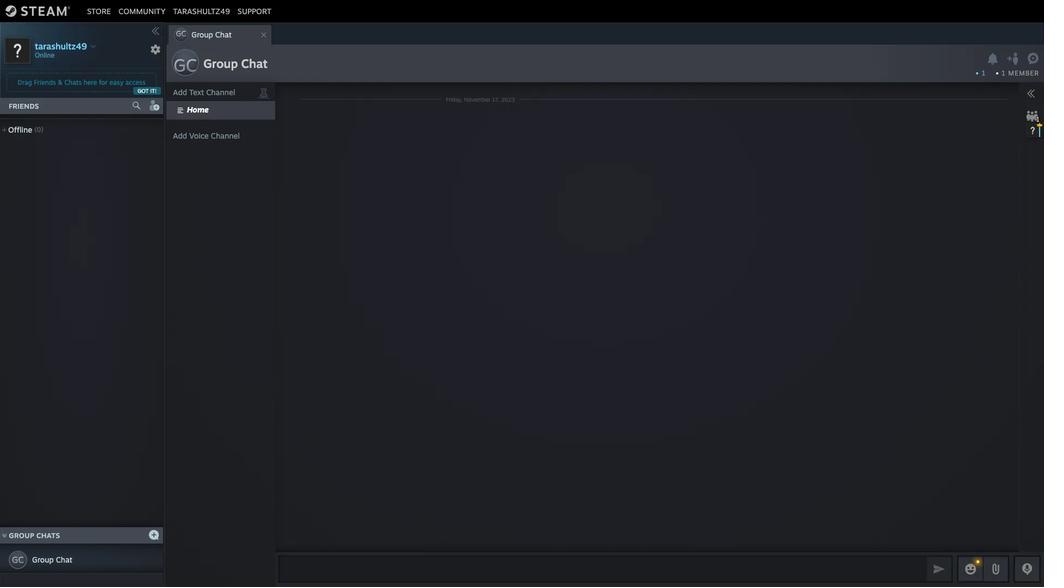 Task type: vqa. For each thing, say whether or not it's contained in the screenshot.
GC
yes



Task type: describe. For each thing, give the bounding box(es) containing it.
invite a friend to this group chat image
[[1006, 52, 1020, 66]]

add voice channel
[[173, 131, 240, 140]]

add for add voice channel
[[173, 131, 187, 140]]

0
[[37, 126, 41, 134]]

offline ( 0 )
[[8, 125, 43, 134]]

unpin channel list image
[[257, 85, 271, 99]]

member
[[1008, 69, 1039, 77]]

search my friends list image
[[132, 101, 141, 110]]

gc group chat
[[176, 29, 232, 39]]

2023
[[501, 96, 515, 102]]

offline
[[8, 125, 32, 134]]

channel for add voice channel
[[211, 131, 240, 140]]

add a friend image
[[148, 100, 160, 111]]

manage notification settings image
[[986, 53, 1000, 65]]

collapse chats list image
[[0, 533, 13, 538]]

store
[[87, 6, 111, 15]]

access
[[125, 78, 145, 86]]

create new text channel image
[[173, 86, 184, 97]]

drag friends & chats here for easy access got it!
[[18, 78, 157, 94]]

easy
[[109, 78, 123, 86]]

2 vertical spatial gc
[[12, 555, 24, 566]]

create new voice channel image
[[173, 129, 184, 140]]

0 horizontal spatial tarashultz49
[[35, 41, 87, 51]]

support link
[[234, 6, 275, 15]]

online
[[35, 51, 55, 59]]

friday,
[[446, 96, 463, 102]]

close this tab image
[[258, 32, 269, 38]]

0 horizontal spatial chat
[[56, 555, 72, 564]]

expand member list image
[[1027, 89, 1035, 98]]

(
[[34, 126, 37, 134]]

1 for 1 member
[[1002, 69, 1006, 77]]

group chats
[[9, 531, 60, 540]]

friday, november 17, 2023
[[446, 96, 515, 102]]

community
[[119, 6, 165, 15]]

2 horizontal spatial chat
[[241, 56, 268, 71]]

got
[[138, 88, 149, 94]]

1 vertical spatial friends
[[9, 102, 39, 110]]

friends inside drag friends & chats here for easy access got it!
[[34, 78, 56, 86]]

1 horizontal spatial group chat
[[203, 56, 268, 71]]



Task type: locate. For each thing, give the bounding box(es) containing it.
chat up the unpin channel list image
[[241, 56, 268, 71]]

november
[[464, 96, 490, 102]]

submit image
[[932, 562, 946, 576]]

here
[[84, 78, 97, 86]]

tarashultz49 link
[[169, 6, 234, 15]]

sorting alphabetically image
[[146, 122, 159, 135]]

0 horizontal spatial 1
[[982, 69, 985, 77]]

1 horizontal spatial chat
[[215, 30, 232, 39]]

group chat up the unpin channel list image
[[203, 56, 268, 71]]

2 add from the top
[[173, 131, 187, 140]]

chats
[[64, 78, 82, 86], [36, 531, 60, 540]]

1 vertical spatial gc
[[174, 54, 197, 76]]

community link
[[115, 6, 169, 15]]

1 horizontal spatial 1
[[1002, 69, 1006, 77]]

for
[[99, 78, 108, 86]]

chat inside gc group chat
[[215, 30, 232, 39]]

voice
[[189, 131, 209, 140]]

add left text on the left top
[[173, 88, 187, 97]]

2 vertical spatial chat
[[56, 555, 72, 564]]

home
[[187, 105, 209, 114]]

friends left & on the top of the page
[[34, 78, 56, 86]]

chats right collapse chats list "image"
[[36, 531, 60, 540]]

friends
[[34, 78, 56, 86], [9, 102, 39, 110]]

gc down collapse chats list "image"
[[12, 555, 24, 566]]

0 horizontal spatial chats
[[36, 531, 60, 540]]

group chat
[[203, 56, 268, 71], [32, 555, 72, 564]]

1 vertical spatial channel
[[211, 131, 240, 140]]

channel
[[206, 88, 235, 97], [211, 131, 240, 140]]

chat down group chats on the left bottom
[[56, 555, 72, 564]]

group
[[191, 30, 213, 39], [203, 56, 238, 71], [9, 531, 34, 540], [32, 555, 54, 564]]

group inside gc group chat
[[191, 30, 213, 39]]

drag
[[18, 78, 32, 86]]

gc
[[176, 29, 186, 38], [174, 54, 197, 76], [12, 555, 24, 566]]

tarashultz49
[[173, 6, 230, 15], [35, 41, 87, 51]]

1 horizontal spatial chats
[[64, 78, 82, 86]]

text
[[189, 88, 204, 97]]

None text field
[[278, 556, 924, 583]]

create a group chat image
[[148, 529, 159, 540]]

0 vertical spatial group chat
[[203, 56, 268, 71]]

tarashultz49 up & on the top of the page
[[35, 41, 87, 51]]

chats right & on the top of the page
[[64, 78, 82, 86]]

tarashultz49 up gc group chat
[[173, 6, 230, 15]]

1 member
[[1002, 69, 1039, 77]]

0 vertical spatial channel
[[206, 88, 235, 97]]

channel for add text channel
[[206, 88, 235, 97]]

add text channel
[[173, 88, 235, 97]]

group chat down group chats on the left bottom
[[32, 555, 72, 564]]

gc up create new text channel 'icon'
[[174, 54, 197, 76]]

1 left member
[[1002, 69, 1006, 77]]

channel right text on the left top
[[206, 88, 235, 97]]

add left 'voice'
[[173, 131, 187, 140]]

support
[[238, 6, 271, 15]]

chats inside drag friends & chats here for easy access got it!
[[64, 78, 82, 86]]

0 vertical spatial tarashultz49
[[173, 6, 230, 15]]

1 vertical spatial add
[[173, 131, 187, 140]]

gc down tarashultz49 link
[[176, 29, 186, 38]]

0 horizontal spatial group chat
[[32, 555, 72, 564]]

gc inside gc group chat
[[176, 29, 186, 38]]

1 1 from the left
[[982, 69, 985, 77]]

1 vertical spatial tarashultz49
[[35, 41, 87, 51]]

add for add text channel
[[173, 88, 187, 97]]

chat down tarashultz49 link
[[215, 30, 232, 39]]

0 vertical spatial add
[[173, 88, 187, 97]]

&
[[58, 78, 63, 86]]

)
[[41, 126, 43, 134]]

it!
[[150, 88, 157, 94]]

friends down drag
[[9, 102, 39, 110]]

1 add from the top
[[173, 88, 187, 97]]

1 horizontal spatial tarashultz49
[[173, 6, 230, 15]]

0 vertical spatial chat
[[215, 30, 232, 39]]

send special image
[[989, 563, 1002, 576]]

1 for 1
[[982, 69, 985, 77]]

0 vertical spatial gc
[[176, 29, 186, 38]]

manage group chat settings image
[[1027, 53, 1041, 67]]

0 vertical spatial friends
[[34, 78, 56, 86]]

1 vertical spatial group chat
[[32, 555, 72, 564]]

store link
[[83, 6, 115, 15]]

0 vertical spatial chats
[[64, 78, 82, 86]]

1
[[982, 69, 985, 77], [1002, 69, 1006, 77]]

add
[[173, 88, 187, 97], [173, 131, 187, 140]]

channel right 'voice'
[[211, 131, 240, 140]]

2 1 from the left
[[1002, 69, 1006, 77]]

chat
[[215, 30, 232, 39], [241, 56, 268, 71], [56, 555, 72, 564]]

17,
[[492, 96, 500, 102]]

manage friends list settings image
[[150, 44, 161, 55]]

1 left 1 member
[[982, 69, 985, 77]]

1 vertical spatial chat
[[241, 56, 268, 71]]

1 vertical spatial chats
[[36, 531, 60, 540]]



